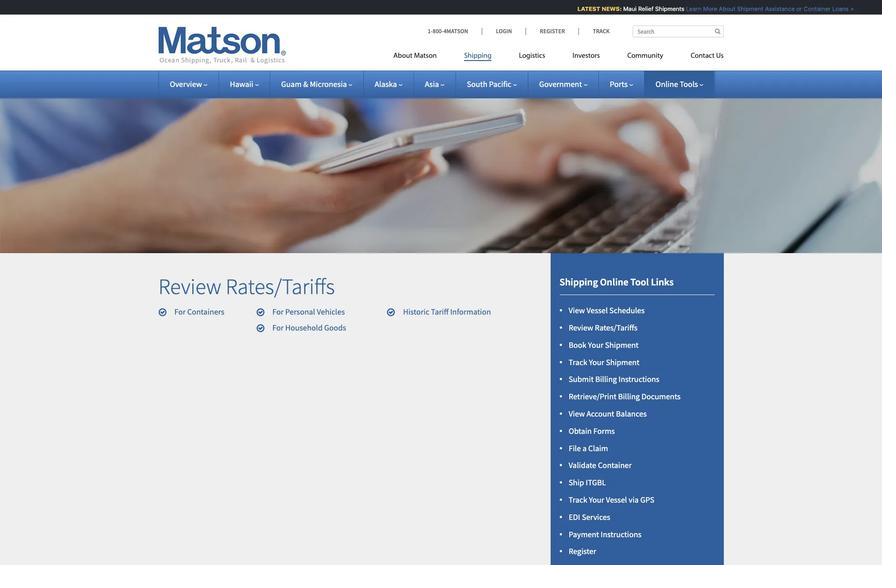 Task type: vqa. For each thing, say whether or not it's contained in the screenshot.
supply within the Source, store, and deliver your products faster, better, and more reliably with Matson Logistics. Our services and technology are customized to drive efficiencies in—and costs out—of supply chain networks for retailers, manufacturers, and distributors.
no



Task type: locate. For each thing, give the bounding box(es) containing it.
track for track link
[[593, 27, 610, 35]]

view for view vessel schedules
[[569, 306, 585, 316]]

register link up top menu "navigation"
[[526, 27, 579, 35]]

container right or
[[800, 5, 827, 12]]

&
[[303, 79, 308, 89]]

view
[[569, 306, 585, 316], [569, 409, 585, 420]]

register link
[[526, 27, 579, 35], [569, 547, 597, 557]]

your for track your vessel via gps
[[589, 495, 605, 506]]

1 vertical spatial view
[[569, 409, 585, 420]]

1 vertical spatial review rates/tariffs
[[569, 323, 638, 333]]

1 vertical spatial container
[[598, 461, 632, 471]]

1 vertical spatial billing
[[618, 392, 640, 402]]

1 horizontal spatial review rates/tariffs
[[569, 323, 638, 333]]

1 vertical spatial rates/tariffs
[[595, 323, 638, 333]]

assistance
[[761, 5, 791, 12]]

1 vertical spatial track
[[569, 357, 588, 368]]

register down payment
[[569, 547, 597, 557]]

instructions up retrieve/print billing documents link on the right of page
[[619, 375, 660, 385]]

1 horizontal spatial billing
[[618, 392, 640, 402]]

0 vertical spatial vessel
[[587, 306, 608, 316]]

billing down track your shipment "link"
[[596, 375, 617, 385]]

register up top menu "navigation"
[[540, 27, 565, 35]]

1 vertical spatial register
[[569, 547, 597, 557]]

instructions
[[619, 375, 660, 385], [601, 530, 642, 540]]

0 vertical spatial review rates/tariffs
[[158, 273, 335, 300]]

1 vertical spatial shipment
[[605, 340, 639, 351]]

or
[[792, 5, 798, 12]]

1 horizontal spatial rates/tariffs
[[595, 323, 638, 333]]

0 vertical spatial rates/tariffs
[[226, 273, 335, 300]]

view up review rates/tariffs link
[[569, 306, 585, 316]]

validate
[[569, 461, 597, 471]]

rates/tariffs
[[226, 273, 335, 300], [595, 323, 638, 333]]

submit billing instructions
[[569, 375, 660, 385]]

billing up balances in the bottom of the page
[[618, 392, 640, 402]]

edi
[[569, 513, 580, 523]]

1 vertical spatial your
[[589, 357, 605, 368]]

0 horizontal spatial shipping
[[464, 52, 492, 60]]

your down book your shipment link
[[589, 357, 605, 368]]

0 vertical spatial container
[[800, 5, 827, 12]]

shipment left "assistance" at the top right of the page
[[733, 5, 759, 12]]

south
[[467, 79, 488, 89]]

your up services
[[589, 495, 605, 506]]

track down ship
[[569, 495, 588, 506]]

a
[[583, 444, 587, 454]]

0 vertical spatial billing
[[596, 375, 617, 385]]

container down claim
[[598, 461, 632, 471]]

your right book
[[588, 340, 604, 351]]

balances
[[616, 409, 647, 420]]

1 vertical spatial about
[[394, 52, 413, 60]]

hawaii
[[230, 79, 253, 89]]

for containers link
[[174, 307, 225, 318]]

government
[[539, 79, 582, 89]]

None search field
[[633, 26, 724, 37]]

track
[[593, 27, 610, 35], [569, 357, 588, 368], [569, 495, 588, 506]]

1 horizontal spatial container
[[800, 5, 827, 12]]

top menu navigation
[[394, 48, 724, 67]]

asia link
[[425, 79, 445, 89]]

via
[[629, 495, 639, 506]]

vessel up review rates/tariffs link
[[587, 306, 608, 316]]

for
[[174, 307, 186, 318], [272, 307, 284, 318], [272, 323, 284, 333]]

guam & micronesia link
[[281, 79, 353, 89]]

personal
[[285, 307, 315, 318]]

for containers
[[174, 307, 225, 318]]

your
[[588, 340, 604, 351], [589, 357, 605, 368], [589, 495, 605, 506]]

edi services
[[569, 513, 611, 523]]

view vessel schedules
[[569, 306, 645, 316]]

about right "more"
[[715, 5, 731, 12]]

track down news: at the right top
[[593, 27, 610, 35]]

1 vertical spatial shipping
[[560, 276, 598, 289]]

rates/tariffs down "view vessel schedules" link at the bottom right of page
[[595, 323, 638, 333]]

shipping
[[464, 52, 492, 60], [560, 276, 598, 289]]

1 horizontal spatial register
[[569, 547, 597, 557]]

maui
[[619, 5, 632, 12]]

online left tool
[[600, 276, 629, 289]]

rates/tariffs up personal at the bottom
[[226, 273, 335, 300]]

submit
[[569, 375, 594, 385]]

track your vessel via gps link
[[569, 495, 655, 506]]

1 view from the top
[[569, 306, 585, 316]]

about inside top menu "navigation"
[[394, 52, 413, 60]]

1 horizontal spatial review
[[569, 323, 593, 333]]

overview link
[[170, 79, 208, 89]]

track for track your shipment
[[569, 357, 588, 368]]

online left tools
[[656, 79, 678, 89]]

shipping up south
[[464, 52, 492, 60]]

investors
[[573, 52, 600, 60]]

1 vertical spatial instructions
[[601, 530, 642, 540]]

your for track your shipment
[[589, 357, 605, 368]]

claim
[[589, 444, 608, 454]]

0 vertical spatial shipping
[[464, 52, 492, 60]]

2 view from the top
[[569, 409, 585, 420]]

forms
[[594, 426, 615, 437]]

register
[[540, 27, 565, 35], [569, 547, 597, 557]]

about left "matson"
[[394, 52, 413, 60]]

0 horizontal spatial online
[[600, 276, 629, 289]]

track link
[[579, 27, 610, 35]]

0 vertical spatial your
[[588, 340, 604, 351]]

shipping inside section
[[560, 276, 598, 289]]

0 vertical spatial about
[[715, 5, 731, 12]]

online tools link
[[656, 79, 704, 89]]

review up book
[[569, 323, 593, 333]]

about
[[715, 5, 731, 12], [394, 52, 413, 60]]

register link down payment
[[569, 547, 597, 557]]

news:
[[598, 5, 618, 12]]

0 horizontal spatial container
[[598, 461, 632, 471]]

online tools
[[656, 79, 698, 89]]

0 vertical spatial register
[[540, 27, 565, 35]]

more
[[699, 5, 713, 12]]

1-800-4matson
[[428, 27, 468, 35]]

instructions down services
[[601, 530, 642, 540]]

view up "obtain"
[[569, 409, 585, 420]]

1 vertical spatial review
[[569, 323, 593, 333]]

guam
[[281, 79, 302, 89]]

tariff
[[431, 307, 449, 318]]

0 vertical spatial view
[[569, 306, 585, 316]]

track down book
[[569, 357, 588, 368]]

shipping inside 'link'
[[464, 52, 492, 60]]

view vessel schedules link
[[569, 306, 645, 316]]

0 vertical spatial online
[[656, 79, 678, 89]]

hawaii link
[[230, 79, 259, 89]]

for left household at the bottom left
[[272, 323, 284, 333]]

0 horizontal spatial about
[[394, 52, 413, 60]]

shipping up "view vessel schedules" link at the bottom right of page
[[560, 276, 598, 289]]

2 vertical spatial track
[[569, 495, 588, 506]]

customer inputing information via laptop to matson's online tools. image
[[0, 84, 882, 254]]

0 vertical spatial track
[[593, 27, 610, 35]]

for personal vehicles
[[272, 307, 345, 318]]

ship
[[569, 478, 584, 489]]

0 vertical spatial review
[[158, 273, 221, 300]]

0 horizontal spatial billing
[[596, 375, 617, 385]]

gps
[[641, 495, 655, 506]]

0 horizontal spatial review rates/tariffs
[[158, 273, 335, 300]]

view account balances link
[[569, 409, 647, 420]]

for for for containers
[[174, 307, 186, 318]]

review rates/tariffs inside shipping online tool links section
[[569, 323, 638, 333]]

south pacific
[[467, 79, 512, 89]]

for left personal at the bottom
[[272, 307, 284, 318]]

online
[[656, 79, 678, 89], [600, 276, 629, 289]]

vessel left via
[[606, 495, 627, 506]]

track for track your vessel via gps
[[569, 495, 588, 506]]

loans
[[828, 5, 845, 12]]

review rates/tariffs
[[158, 273, 335, 300], [569, 323, 638, 333]]

1 vertical spatial online
[[600, 276, 629, 289]]

2 vertical spatial shipment
[[606, 357, 640, 368]]

learn
[[682, 5, 698, 12]]

book your shipment
[[569, 340, 639, 351]]

latest
[[573, 5, 596, 12]]

shipment up submit billing instructions
[[606, 357, 640, 368]]

billing for retrieve/print
[[618, 392, 640, 402]]

1 horizontal spatial shipping
[[560, 276, 598, 289]]

investors link
[[559, 48, 614, 67]]

for household goods link
[[272, 323, 346, 333]]

household
[[285, 323, 323, 333]]

shipment up track your shipment "link"
[[605, 340, 639, 351]]

for left "containers" on the bottom
[[174, 307, 186, 318]]

for for for personal vehicles
[[272, 307, 284, 318]]

validate container link
[[569, 461, 632, 471]]

edi services link
[[569, 513, 611, 523]]

2 vertical spatial your
[[589, 495, 605, 506]]

obtain forms link
[[569, 426, 615, 437]]

review up for containers
[[158, 273, 221, 300]]



Task type: describe. For each thing, give the bounding box(es) containing it.
shipping online tool links section
[[539, 254, 735, 566]]

0 vertical spatial instructions
[[619, 375, 660, 385]]

itgbl
[[586, 478, 606, 489]]

>
[[846, 5, 850, 12]]

validate container
[[569, 461, 632, 471]]

information
[[450, 307, 491, 318]]

for personal vehicles link
[[272, 307, 345, 318]]

obtain forms
[[569, 426, 615, 437]]

shipping link
[[451, 48, 506, 67]]

logistics link
[[506, 48, 559, 67]]

online inside section
[[600, 276, 629, 289]]

view account balances
[[569, 409, 647, 420]]

relief
[[634, 5, 650, 12]]

historic tariff information link
[[403, 307, 491, 318]]

0 horizontal spatial rates/tariffs
[[226, 273, 335, 300]]

schedules
[[610, 306, 645, 316]]

0 horizontal spatial register
[[540, 27, 565, 35]]

view for view account balances
[[569, 409, 585, 420]]

book
[[569, 340, 587, 351]]

documents
[[642, 392, 681, 402]]

container inside shipping online tool links section
[[598, 461, 632, 471]]

shipments
[[651, 5, 680, 12]]

shipment for track your shipment
[[606, 357, 640, 368]]

1 vertical spatial register link
[[569, 547, 597, 557]]

retrieve/print billing documents link
[[569, 392, 681, 402]]

logistics
[[519, 52, 545, 60]]

file
[[569, 444, 581, 454]]

track your shipment link
[[569, 357, 640, 368]]

latest news: maui relief shipments learn more about shipment assistance or container loans >
[[573, 5, 850, 12]]

review inside shipping online tool links section
[[569, 323, 593, 333]]

account
[[587, 409, 615, 420]]

1 vertical spatial vessel
[[606, 495, 627, 506]]

payment instructions link
[[569, 530, 642, 540]]

payment
[[569, 530, 599, 540]]

guam & micronesia
[[281, 79, 347, 89]]

learn more about shipment assistance or container loans > link
[[682, 5, 850, 12]]

us
[[716, 52, 724, 60]]

goods
[[324, 323, 346, 333]]

0 horizontal spatial review
[[158, 273, 221, 300]]

retrieve/print
[[569, 392, 617, 402]]

your for book your shipment
[[588, 340, 604, 351]]

rates/tariffs inside shipping online tool links section
[[595, 323, 638, 333]]

community
[[628, 52, 664, 60]]

payment instructions
[[569, 530, 642, 540]]

book your shipment link
[[569, 340, 639, 351]]

for for for household goods
[[272, 323, 284, 333]]

containers
[[187, 307, 225, 318]]

alaska link
[[375, 79, 403, 89]]

overview
[[170, 79, 202, 89]]

register inside shipping online tool links section
[[569, 547, 597, 557]]

matson
[[414, 52, 437, 60]]

vehicles
[[317, 307, 345, 318]]

shipment for book your shipment
[[605, 340, 639, 351]]

1 horizontal spatial about
[[715, 5, 731, 12]]

tool
[[631, 276, 649, 289]]

login
[[496, 27, 512, 35]]

shipping online tool links
[[560, 276, 674, 289]]

shipping for shipping
[[464, 52, 492, 60]]

historic tariff information
[[403, 307, 491, 318]]

community link
[[614, 48, 677, 67]]

0 vertical spatial register link
[[526, 27, 579, 35]]

1-800-4matson link
[[428, 27, 482, 35]]

about matson link
[[394, 48, 451, 67]]

contact us link
[[677, 48, 724, 67]]

track your shipment
[[569, 357, 640, 368]]

file a claim
[[569, 444, 608, 454]]

shipping for shipping online tool links
[[560, 276, 598, 289]]

pacific
[[489, 79, 512, 89]]

1-
[[428, 27, 433, 35]]

ship itgbl
[[569, 478, 606, 489]]

submit billing instructions link
[[569, 375, 660, 385]]

tools
[[680, 79, 698, 89]]

contact us
[[691, 52, 724, 60]]

ports link
[[610, 79, 633, 89]]

ports
[[610, 79, 628, 89]]

billing for submit
[[596, 375, 617, 385]]

1 horizontal spatial online
[[656, 79, 678, 89]]

links
[[651, 276, 674, 289]]

contact
[[691, 52, 715, 60]]

0 vertical spatial shipment
[[733, 5, 759, 12]]

review rates/tariffs link
[[569, 323, 638, 333]]

4matson
[[444, 27, 468, 35]]

blue matson logo with ocean, shipping, truck, rail and logistics written beneath it. image
[[158, 27, 286, 64]]

obtain
[[569, 426, 592, 437]]

login link
[[482, 27, 526, 35]]

alaska
[[375, 79, 397, 89]]

search image
[[715, 28, 721, 34]]

Search search field
[[633, 26, 724, 37]]

services
[[582, 513, 611, 523]]

south pacific link
[[467, 79, 517, 89]]

about matson
[[394, 52, 437, 60]]

micronesia
[[310, 79, 347, 89]]



